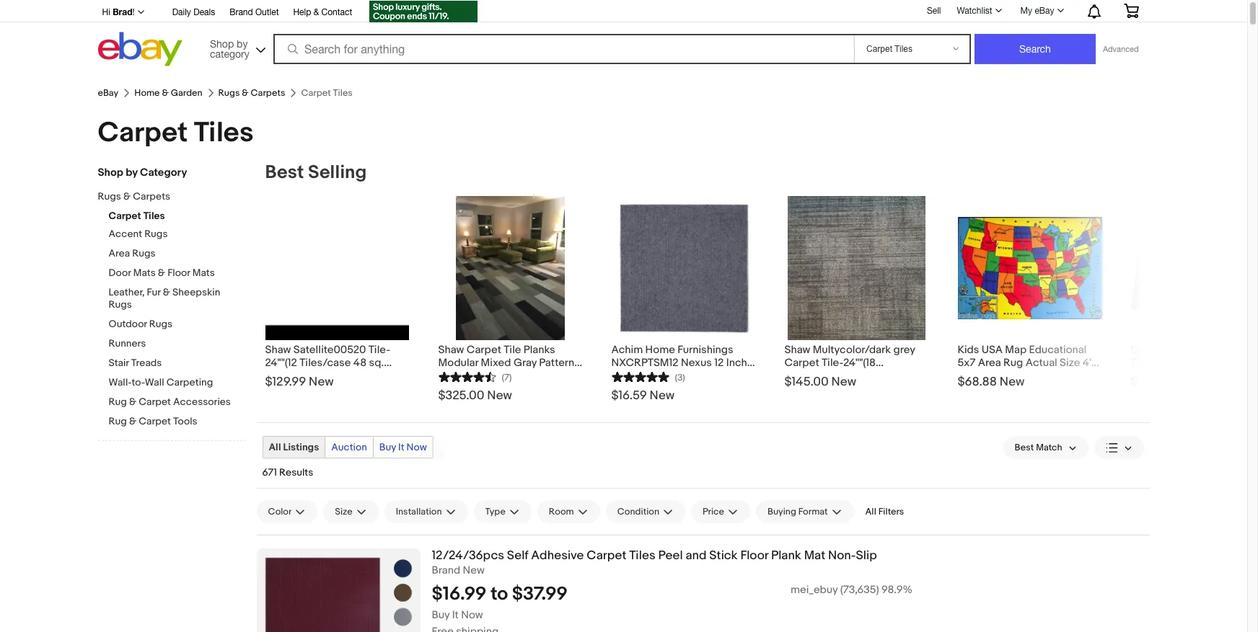 Task type: locate. For each thing, give the bounding box(es) containing it.
wall-
[[109, 377, 132, 389]]

1 vertical spatial brand
[[432, 564, 460, 578]]

shop by category banner
[[94, 0, 1150, 70]]

carpet down 'wall'
[[139, 396, 171, 408]]

0 vertical spatial by
[[237, 38, 248, 49]]

hi
[[102, 7, 110, 17]]

all up 671 in the left of the page
[[269, 441, 281, 454]]

planks
[[524, 343, 555, 357]]

new down the (12
[[1174, 375, 1199, 390]]

12/24/36pcs self adhesive carpet tiles peel and stick floor plank mat non-slip brand new
[[432, 549, 877, 578]]

grey
[[893, 343, 915, 357]]

1 horizontal spatial $129.99
[[1131, 375, 1172, 390]]

2 vertical spatial tiles
[[629, 549, 655, 563]]

4 shaw from the left
[[1131, 343, 1157, 357]]

carpet
[[98, 116, 188, 150], [109, 210, 141, 222], [467, 343, 501, 357], [1226, 343, 1258, 357], [784, 356, 819, 370], [139, 396, 171, 408], [139, 416, 171, 428], [587, 549, 626, 563]]

shaw satellite00520 tile-24""(12 tiles/case 48 sq. ft./case image
[[265, 196, 409, 340]]

1 horizontal spatial $129.99 new
[[1131, 375, 1199, 390]]

0 horizontal spatial now
[[407, 441, 427, 454]]

$129.99 new down 24""(12 in the left bottom of the page
[[265, 375, 334, 390]]

tiles for 12/24/36pcs
[[629, 549, 655, 563]]

to
[[491, 583, 508, 606]]

brand down "12/24/36pcs" at the left of page
[[432, 564, 460, 578]]

1 vertical spatial floor
[[740, 549, 768, 563]]

mats up fur
[[133, 267, 156, 279]]

0 horizontal spatial by
[[126, 166, 138, 180]]

best selling
[[265, 162, 367, 184]]

3 shaw from the left
[[784, 343, 810, 357]]

0 horizontal spatial mats
[[133, 267, 156, 279]]

2 shaw from the left
[[438, 343, 464, 357]]

0 horizontal spatial tile-
[[368, 343, 390, 357]]

new inside 12/24/36pcs self adhesive carpet tiles peel and stick floor plank mat non-slip brand new
[[463, 564, 485, 578]]

buying format
[[768, 506, 828, 518]]

garden
[[171, 87, 202, 99]]

tiles left peel
[[629, 549, 655, 563]]

size
[[1060, 356, 1080, 370], [335, 506, 353, 518]]

tiles/case inside 'shaw multycolor/dark grey carpet tile-24""(18 tiles/case 72sq. ft./case)'
[[784, 369, 836, 383]]

by for category
[[237, 38, 248, 49]]

shaw carpet tile planks modular mixed gray patterns 1035 sq ft rectangles link
[[438, 340, 583, 383]]

brad
[[113, 6, 132, 17]]

new down "12/24/36pcs" at the left of page
[[463, 564, 485, 578]]

tiles down rugs & carpets
[[194, 116, 254, 150]]

1 horizontal spatial by
[[237, 38, 248, 49]]

0 horizontal spatial tiles
[[143, 210, 165, 222]]

new down (3) link
[[650, 389, 675, 403]]

non-
[[828, 549, 856, 563]]

0 vertical spatial tiles
[[194, 116, 254, 150]]

plank
[[771, 549, 801, 563]]

my ebay
[[1020, 6, 1054, 16]]

sq
[[463, 369, 479, 383]]

rugs down shop by category
[[98, 190, 121, 203]]

$16.99
[[432, 583, 487, 606]]

new down 'satellite00520'
[[309, 375, 334, 390]]

1 horizontal spatial area
[[978, 356, 1001, 370]]

satellite00520
[[293, 343, 366, 357]]

1 shaw from the left
[[265, 343, 291, 357]]

1 horizontal spatial best
[[1015, 442, 1034, 454]]

outdoor
[[109, 318, 147, 330]]

carpets down shop by category
[[133, 190, 170, 203]]

48 left sq.
[[353, 356, 367, 370]]

installation
[[396, 506, 442, 518]]

1 horizontal spatial buy
[[432, 609, 450, 622]]

size right color dropdown button
[[335, 506, 353, 518]]

$129.99 down 24""(12 in the left bottom of the page
[[265, 375, 306, 390]]

1 horizontal spatial all
[[865, 506, 876, 518]]

1 vertical spatial size
[[335, 506, 353, 518]]

best left selling
[[265, 162, 304, 184]]

48
[[353, 356, 367, 370], [1239, 356, 1252, 370]]

$129.99 for 24""(12
[[265, 375, 306, 390]]

shaw inside shaw carpet tile planks modular mixed gray patterns 1035 sq ft rectangles
[[438, 343, 464, 357]]

1 horizontal spatial tiles
[[194, 116, 254, 150]]

brand inside brand outlet link
[[230, 7, 253, 17]]

12/24/36pcs self adhesive carpet tiles peel and stick floor plank mat non-slip image
[[256, 549, 420, 633]]

buy right the auction link
[[379, 441, 396, 454]]

1 vertical spatial it
[[452, 609, 459, 622]]

buy down $16.99
[[432, 609, 450, 622]]

-
[[1151, 356, 1155, 370]]

1 vertical spatial all
[[865, 506, 876, 518]]

(7)
[[502, 372, 512, 384]]

by down brand outlet link
[[237, 38, 248, 49]]

area rugs link
[[109, 247, 246, 261]]

rugs & carpets link down category
[[218, 87, 285, 99]]

outlet
[[255, 7, 279, 17]]

fur
[[147, 286, 161, 299]]

shaw up ft./case
[[265, 343, 291, 357]]

tile
[[504, 343, 521, 357], [1131, 356, 1148, 370]]

1 horizontal spatial shop
[[210, 38, 234, 49]]

best left 'match'
[[1015, 442, 1034, 454]]

to-
[[132, 377, 145, 389]]

price
[[703, 506, 724, 518]]

view: list view image
[[1106, 440, 1132, 456]]

shaw satellite00520 tile- 24""(12 tiles/case 48 sq. ft./case link
[[265, 340, 409, 383]]

floor right stick
[[740, 549, 768, 563]]

shaw up $145.00
[[784, 343, 810, 357]]

carpet up $145.00
[[784, 356, 819, 370]]

0 horizontal spatial size
[[335, 506, 353, 518]]

0 vertical spatial brand
[[230, 7, 253, 17]]

None submit
[[975, 34, 1096, 64]]

by left category in the top of the page
[[126, 166, 138, 180]]

outdoor rugs link
[[109, 318, 246, 332]]

ft
[[481, 369, 492, 383]]

size button
[[323, 501, 379, 524]]

mats up sheepskin at the top left of the page
[[192, 267, 215, 279]]

0 horizontal spatial shop
[[98, 166, 123, 180]]

1 vertical spatial now
[[461, 609, 483, 622]]

1 vertical spatial tiles
[[143, 210, 165, 222]]

2'
[[1157, 356, 1165, 370]]

0 vertical spatial ebay
[[1035, 6, 1054, 16]]

shaw multycolor/dark grey carpet tile-24""(18 tiles/case 72sq. ft./case)
[[784, 343, 915, 383]]

by inside shop by category
[[237, 38, 248, 49]]

size left 4'11
[[1060, 356, 1080, 370]]

it right the auction link
[[398, 441, 404, 454]]

0 vertical spatial carpets
[[251, 87, 285, 99]]

rugs up area rugs link
[[144, 228, 168, 240]]

2 $129.99 new from the left
[[1131, 375, 1199, 390]]

carpet right grasshopper
[[1226, 343, 1258, 357]]

0 horizontal spatial $129.99 new
[[265, 375, 334, 390]]

0 vertical spatial best
[[265, 162, 304, 184]]

leather,
[[109, 286, 145, 299]]

runners link
[[109, 338, 246, 351]]

0 horizontal spatial $129.99
[[265, 375, 306, 390]]

1 vertical spatial carpets
[[133, 190, 170, 203]]

shaw inside shaw satellite00520 tile- 24""(12 tiles/case 48 sq. ft./case
[[265, 343, 291, 357]]

tile left the planks
[[504, 343, 521, 357]]

sell
[[927, 6, 941, 16]]

1 horizontal spatial tile-
[[822, 356, 843, 370]]

ebay left home
[[98, 87, 118, 99]]

0 horizontal spatial ebay
[[98, 87, 118, 99]]

rugs down accent
[[132, 247, 156, 260]]

1 horizontal spatial carpets
[[251, 87, 285, 99]]

shop left category in the top of the page
[[98, 166, 123, 180]]

0 vertical spatial area
[[109, 247, 130, 260]]

shaw up 1035
[[438, 343, 464, 357]]

$325.00 new
[[438, 389, 512, 403]]

shaw left '2''
[[1131, 343, 1157, 357]]

now up installation
[[407, 441, 427, 454]]

0 horizontal spatial 48
[[353, 356, 367, 370]]

rug & carpet tools link
[[109, 416, 246, 429]]

shaw grasshopper carpet tile - 2' ' (12 tiles/case 48 sq.ft.)
[[1131, 343, 1258, 383]]

brand left outlet
[[230, 7, 253, 17]]

tiles/case left 72sq.
[[784, 369, 836, 383]]

1 vertical spatial best
[[1015, 442, 1034, 454]]

all inside all listings link
[[269, 441, 281, 454]]

48 right "tiles/case"
[[1239, 356, 1252, 370]]

tiles
[[194, 116, 254, 150], [143, 210, 165, 222], [629, 549, 655, 563]]

selling
[[308, 162, 367, 184]]

carpets
[[251, 87, 285, 99], [133, 190, 170, 203]]

tiles up accent rugs link
[[143, 210, 165, 222]]

$145.00 new
[[784, 375, 856, 390]]

1 horizontal spatial now
[[461, 609, 483, 622]]

tiles/case right 24""(12 in the left bottom of the page
[[300, 356, 351, 370]]

1 horizontal spatial tiles/case
[[784, 369, 836, 383]]

condition
[[617, 506, 659, 518]]

$68.88
[[958, 375, 997, 390]]

all inside all filters button
[[865, 506, 876, 518]]

now down $16.99
[[461, 609, 483, 622]]

$129.99 down "-"
[[1131, 375, 1172, 390]]

0 horizontal spatial carpets
[[133, 190, 170, 203]]

carpet down rug & carpet accessories link on the left of the page
[[139, 416, 171, 428]]

it down $16.99
[[452, 609, 459, 622]]

tile- right 'satellite00520'
[[368, 343, 390, 357]]

2 $129.99 from the left
[[1131, 375, 1172, 390]]

ebay right my
[[1035, 6, 1054, 16]]

carpet up ft
[[467, 343, 501, 357]]

0 horizontal spatial floor
[[167, 267, 190, 279]]

all left 'filters'
[[865, 506, 876, 518]]

new down 24""(18
[[831, 375, 856, 390]]

0 horizontal spatial brand
[[230, 7, 253, 17]]

6'10
[[967, 369, 986, 383]]

0 vertical spatial buy
[[379, 441, 396, 454]]

now
[[407, 441, 427, 454], [461, 609, 483, 622]]

24""(12
[[265, 356, 297, 370]]

2 vertical spatial rug
[[109, 416, 127, 428]]

1 horizontal spatial 48
[[1239, 356, 1252, 370]]

stair
[[109, 357, 129, 369]]

achim home furnishings nxcrptsm12 nexus 12 inch x self adhesive carpet floor... image
[[611, 196, 756, 340]]

best inside dropdown button
[[1015, 442, 1034, 454]]

carpet inside 'shaw multycolor/dark grey carpet tile-24""(18 tiles/case 72sq. ft./case)'
[[784, 356, 819, 370]]

0 vertical spatial floor
[[167, 267, 190, 279]]

2 horizontal spatial tiles
[[629, 549, 655, 563]]

rugs up runners link
[[149, 318, 172, 330]]

floor down area rugs link
[[167, 267, 190, 279]]

tile- inside shaw satellite00520 tile- 24""(12 tiles/case 48 sq. ft./case
[[368, 343, 390, 357]]

0 horizontal spatial all
[[269, 441, 281, 454]]

1 $129.99 new from the left
[[265, 375, 334, 390]]

tiles/case
[[300, 356, 351, 370], [784, 369, 836, 383]]

1 horizontal spatial it
[[452, 609, 459, 622]]

$129.99 for tile
[[1131, 375, 1172, 390]]

ebay
[[1035, 6, 1054, 16], [98, 87, 118, 99]]

contact
[[321, 7, 352, 17]]

0 vertical spatial shop
[[210, 38, 234, 49]]

48 inside shaw satellite00520 tile- 24""(12 tiles/case 48 sq. ft./case
[[353, 356, 367, 370]]

area up door at the top left of page
[[109, 247, 130, 260]]

2 48 from the left
[[1239, 356, 1252, 370]]

tile-
[[368, 343, 390, 357], [822, 356, 843, 370]]

0 vertical spatial size
[[1060, 356, 1080, 370]]

0 horizontal spatial tiles/case
[[300, 356, 351, 370]]

0 horizontal spatial best
[[265, 162, 304, 184]]

1 $129.99 from the left
[[265, 375, 306, 390]]

$129.99 new down '
[[1131, 375, 1199, 390]]

1 48 from the left
[[353, 356, 367, 370]]

color button
[[256, 501, 318, 524]]

0 vertical spatial it
[[398, 441, 404, 454]]

carpet up accent
[[109, 210, 141, 222]]

room button
[[537, 501, 600, 524]]

72sq.
[[838, 369, 865, 383]]

brand outlet link
[[230, 5, 279, 21]]

shaw inside 'shaw multycolor/dark grey carpet tile-24""(18 tiles/case 72sq. ft./case)'
[[784, 343, 810, 357]]

rugs & carpets
[[218, 87, 285, 99]]

1 horizontal spatial ebay
[[1035, 6, 1054, 16]]

1 vertical spatial area
[[978, 356, 1001, 370]]

$16.99 to $37.99 buy it now
[[432, 583, 568, 622]]

price button
[[691, 501, 750, 524]]

usa
[[982, 343, 1003, 357]]

carpet right adhesive
[[587, 549, 626, 563]]

shop down deals
[[210, 38, 234, 49]]

1 horizontal spatial floor
[[740, 549, 768, 563]]

1 vertical spatial by
[[126, 166, 138, 180]]

1 horizontal spatial brand
[[432, 564, 460, 578]]

buy
[[379, 441, 396, 454], [432, 609, 450, 622]]

shop inside shop by category
[[210, 38, 234, 49]]

ft./case
[[265, 369, 304, 383]]

tiles/case inside shaw satellite00520 tile- 24""(12 tiles/case 48 sq. ft./case
[[300, 356, 351, 370]]

tiles inside 12/24/36pcs self adhesive carpet tiles peel and stick floor plank mat non-slip brand new
[[629, 549, 655, 563]]

shaw inside shaw grasshopper carpet tile - 2' ' (12 tiles/case 48 sq.ft.)
[[1131, 343, 1157, 357]]

0 horizontal spatial area
[[109, 247, 130, 260]]

tile left "-"
[[1131, 356, 1148, 370]]

1 horizontal spatial tile
[[1131, 356, 1148, 370]]

tile- up $145.00 new
[[822, 356, 843, 370]]

0 horizontal spatial tile
[[504, 343, 521, 357]]

area up $68.88 new
[[978, 356, 1001, 370]]

new
[[309, 375, 334, 390], [831, 375, 856, 390], [1000, 375, 1025, 390], [1174, 375, 1199, 390], [487, 389, 512, 403], [650, 389, 675, 403], [463, 564, 485, 578]]

tiles inside "rugs & carpets carpet tiles accent rugs area rugs door mats & floor mats leather, fur & sheepskin rugs outdoor rugs runners stair treads wall-to-wall carpeting rug & carpet accessories rug & carpet tools"
[[143, 210, 165, 222]]

home & garden link
[[134, 87, 202, 99]]

listings
[[283, 441, 319, 454]]

0 vertical spatial rug
[[1003, 356, 1023, 370]]

1 vertical spatial shop
[[98, 166, 123, 180]]

2 mats from the left
[[192, 267, 215, 279]]

rugs up outdoor
[[109, 299, 132, 311]]

carpet inside 12/24/36pcs self adhesive carpet tiles peel and stick floor plank mat non-slip brand new
[[587, 549, 626, 563]]

all filters button
[[860, 501, 910, 524]]

1 horizontal spatial mats
[[192, 267, 215, 279]]

carpets down shop by category dropdown button
[[251, 87, 285, 99]]

1 vertical spatial buy
[[432, 609, 450, 622]]

main content
[[256, 162, 1258, 633]]

0 vertical spatial all
[[269, 441, 281, 454]]

size inside dropdown button
[[335, 506, 353, 518]]

carpets inside "rugs & carpets carpet tiles accent rugs area rugs door mats & floor mats leather, fur & sheepskin rugs outdoor rugs runners stair treads wall-to-wall carpeting rug & carpet accessories rug & carpet tools"
[[133, 190, 170, 203]]

shaw
[[265, 343, 291, 357], [438, 343, 464, 357], [784, 343, 810, 357], [1131, 343, 1157, 357]]

sq.
[[369, 356, 384, 370]]

rugs & carpets carpet tiles accent rugs area rugs door mats & floor mats leather, fur & sheepskin rugs outdoor rugs runners stair treads wall-to-wall carpeting rug & carpet accessories rug & carpet tools
[[98, 190, 231, 428]]

rugs & carpets link down category in the top of the page
[[98, 190, 235, 204]]

shaw satellite00520 tile- 24""(12 tiles/case 48 sq. ft./case
[[265, 343, 390, 383]]

brand inside 12/24/36pcs self adhesive carpet tiles peel and stick floor plank mat non-slip brand new
[[432, 564, 460, 578]]

shaw multycolor/dark grey carpet tile-24""(18 tiles/case 72sq. ft./case) image
[[788, 196, 926, 340]]

1 horizontal spatial size
[[1060, 356, 1080, 370]]

1035
[[438, 369, 461, 383]]



Task type: vqa. For each thing, say whether or not it's contained in the screenshot.
'''
yes



Task type: describe. For each thing, give the bounding box(es) containing it.
0 vertical spatial now
[[407, 441, 427, 454]]

$145.00
[[784, 375, 829, 390]]

tools
[[173, 416, 197, 428]]

help & contact link
[[293, 5, 352, 21]]

main content containing best selling
[[256, 162, 1258, 633]]

98.9%
[[882, 583, 912, 597]]

kids
[[958, 343, 979, 357]]

wall-to-wall carpeting link
[[109, 377, 246, 390]]

my ebay link
[[1013, 2, 1070, 19]]

account navigation
[[94, 0, 1150, 25]]

category
[[140, 166, 187, 180]]

your shopping cart image
[[1123, 4, 1139, 18]]

best for best match
[[1015, 442, 1034, 454]]

tiles/case
[[1187, 356, 1236, 370]]

category
[[210, 48, 249, 60]]

it inside $16.99 to $37.99 buy it now
[[452, 609, 459, 622]]

ebay link
[[98, 87, 118, 99]]

area inside "rugs & carpets carpet tiles accent rugs area rugs door mats & floor mats leather, fur & sheepskin rugs outdoor rugs runners stair treads wall-to-wall carpeting rug & carpet accessories rug & carpet tools"
[[109, 247, 130, 260]]

shaw for shaw grasshopper carpet tile - 2' ' (12 tiles/case 48 sq.ft.)
[[1131, 343, 1157, 357]]

5x7
[[958, 356, 976, 370]]

all for all listings
[[269, 441, 281, 454]]

ebay inside "account" navigation
[[1035, 6, 1054, 16]]

carpets for rugs & carpets
[[251, 87, 285, 99]]

(3) link
[[611, 370, 685, 384]]

carpets for rugs & carpets carpet tiles accent rugs area rugs door mats & floor mats leather, fur & sheepskin rugs outdoor rugs runners stair treads wall-to-wall carpeting rug & carpet accessories rug & carpet tools
[[133, 190, 170, 203]]

and
[[686, 549, 707, 563]]

new down map
[[1000, 375, 1025, 390]]

$68.88 new
[[958, 375, 1025, 390]]

shaw multycolor/dark grey carpet tile-24""(18 tiles/case 72sq. ft./case) link
[[784, 340, 929, 383]]

(3)
[[675, 372, 685, 384]]

advanced
[[1103, 45, 1139, 53]]

1 vertical spatial ebay
[[98, 87, 118, 99]]

0 horizontal spatial it
[[398, 441, 404, 454]]

wall
[[145, 377, 164, 389]]

best match button
[[1003, 436, 1088, 460]]

shaw carpet tile planks modular mixed gray patterns 1035 sq ft rectangles image
[[456, 196, 565, 340]]

by for category
[[126, 166, 138, 180]]

mei_ebuy
[[791, 583, 838, 597]]

0 vertical spatial rugs & carpets link
[[218, 87, 285, 99]]

patterns
[[539, 356, 580, 370]]

shop for shop by category
[[98, 166, 123, 180]]

multycolor/dark
[[813, 343, 891, 357]]

area inside kids usa map educational 5x7 area rug actual size 4'11 x 6'10
[[978, 356, 1001, 370]]

peel
[[658, 549, 683, 563]]

educational
[[1029, 343, 1087, 357]]

rectangles
[[495, 369, 551, 383]]

get the coupon image
[[370, 1, 478, 22]]

Search for anything text field
[[276, 35, 851, 63]]

floor inside "rugs & carpets carpet tiles accent rugs area rugs door mats & floor mats leather, fur & sheepskin rugs outdoor rugs runners stair treads wall-to-wall carpeting rug & carpet accessories rug & carpet tools"
[[167, 267, 190, 279]]

installation button
[[384, 501, 468, 524]]

0 horizontal spatial buy
[[379, 441, 396, 454]]

daily deals
[[172, 7, 215, 17]]

rug & carpet accessories link
[[109, 396, 246, 410]]

shaw for shaw multycolor/dark grey carpet tile-24""(18 tiles/case 72sq. ft./case)
[[784, 343, 810, 357]]

4.6 out of 5 stars image
[[438, 370, 496, 384]]

shaw grasshopper carpet tile - 2' ' (12 tiles/case 48 sq.ft.) link
[[1131, 340, 1258, 383]]

$129.99 new for (12
[[1131, 375, 1199, 390]]

adhesive
[[531, 549, 584, 563]]

advanced link
[[1096, 35, 1146, 63]]

brand outlet
[[230, 7, 279, 17]]

12/24/36pcs
[[432, 549, 504, 563]]

buying format button
[[756, 501, 854, 524]]

'
[[1168, 356, 1170, 370]]

watchlist
[[957, 6, 992, 16]]

(73,635)
[[840, 583, 879, 597]]

$325.00
[[438, 389, 484, 403]]

best for best selling
[[265, 162, 304, 184]]

type button
[[474, 501, 532, 524]]

floor inside 12/24/36pcs self adhesive carpet tiles peel and stick floor plank mat non-slip brand new
[[740, 549, 768, 563]]

deals
[[193, 7, 215, 17]]

tile- inside 'shaw multycolor/dark grey carpet tile-24""(18 tiles/case 72sq. ft./case)'
[[822, 356, 843, 370]]

shaw for shaw satellite00520 tile- 24""(12 tiles/case 48 sq. ft./case
[[265, 343, 291, 357]]

shop by category
[[98, 166, 187, 180]]

(7) link
[[438, 370, 512, 384]]

& inside "account" navigation
[[314, 7, 319, 17]]

all filters
[[865, 506, 904, 518]]

buying
[[768, 506, 796, 518]]

carpet up shop by category
[[98, 116, 188, 150]]

mixed
[[481, 356, 511, 370]]

671 results
[[262, 467, 313, 479]]

auction link
[[326, 437, 373, 458]]

actual
[[1026, 356, 1057, 370]]

shop for shop by category
[[210, 38, 234, 49]]

filters
[[878, 506, 904, 518]]

1 vertical spatial rugs & carpets link
[[98, 190, 235, 204]]

12/24/36pcs self adhesive carpet tiles peel and stick floor plank mat non-slip link
[[432, 549, 1150, 564]]

hi brad !
[[102, 6, 135, 17]]

my
[[1020, 6, 1032, 16]]

map
[[1005, 343, 1027, 357]]

1 mats from the left
[[133, 267, 156, 279]]

help & contact
[[293, 7, 352, 17]]

all for all filters
[[865, 506, 876, 518]]

48 inside shaw grasshopper carpet tile - 2' ' (12 tiles/case 48 sq.ft.)
[[1239, 356, 1252, 370]]

none submit inside shop by category banner
[[975, 34, 1096, 64]]

carpet tiles
[[98, 116, 254, 150]]

buy it now
[[379, 441, 427, 454]]

shaw for shaw carpet tile planks modular mixed gray patterns 1035 sq ft rectangles
[[438, 343, 464, 357]]

tiles for rugs
[[143, 210, 165, 222]]

$16.59 new
[[611, 389, 675, 403]]

shaw grasshopper carpet tile - 2' ' (12 tiles/case 48 sq.ft.) image
[[1131, 223, 1258, 314]]

mei_ebuy (73,635) 98.9%
[[791, 583, 912, 597]]

door mats & floor mats link
[[109, 267, 246, 281]]

size inside kids usa map educational 5x7 area rug actual size 4'11 x 6'10
[[1060, 356, 1080, 370]]

shop by category
[[210, 38, 249, 60]]

buy inside $16.99 to $37.99 buy it now
[[432, 609, 450, 622]]

$37.99
[[512, 583, 568, 606]]

gray
[[514, 356, 537, 370]]

tile inside shaw grasshopper carpet tile - 2' ' (12 tiles/case 48 sq.ft.)
[[1131, 356, 1148, 370]]

auction
[[331, 441, 367, 454]]

watchlist link
[[949, 2, 1008, 19]]

room
[[549, 506, 574, 518]]

carpet inside shaw grasshopper carpet tile - 2' ' (12 tiles/case 48 sq.ft.)
[[1226, 343, 1258, 357]]

rugs down category
[[218, 87, 240, 99]]

sq.ft.)
[[1131, 369, 1159, 383]]

carpet inside shaw carpet tile planks modular mixed gray patterns 1035 sq ft rectangles
[[467, 343, 501, 357]]

kids usa map educational 5x7 area rug actual size 4'11 x 6'10 image
[[958, 217, 1102, 319]]

accent rugs link
[[109, 228, 246, 242]]

$129.99 new for ft./case
[[265, 375, 334, 390]]

new down (7)
[[487, 389, 512, 403]]

4'11
[[1083, 356, 1099, 370]]

now inside $16.99 to $37.99 buy it now
[[461, 609, 483, 622]]

tile inside shaw carpet tile planks modular mixed gray patterns 1035 sq ft rectangles
[[504, 343, 521, 357]]

accent
[[109, 228, 142, 240]]

all listings link
[[263, 437, 325, 458]]

shaw carpet tile planks modular mixed gray patterns 1035 sq ft rectangles
[[438, 343, 580, 383]]

1 vertical spatial rug
[[109, 396, 127, 408]]

door
[[109, 267, 131, 279]]

buy it now link
[[374, 437, 433, 458]]

rug inside kids usa map educational 5x7 area rug actual size 4'11 x 6'10
[[1003, 356, 1023, 370]]

5 out of 5 stars image
[[611, 370, 669, 384]]

ft./case)
[[867, 369, 909, 383]]



